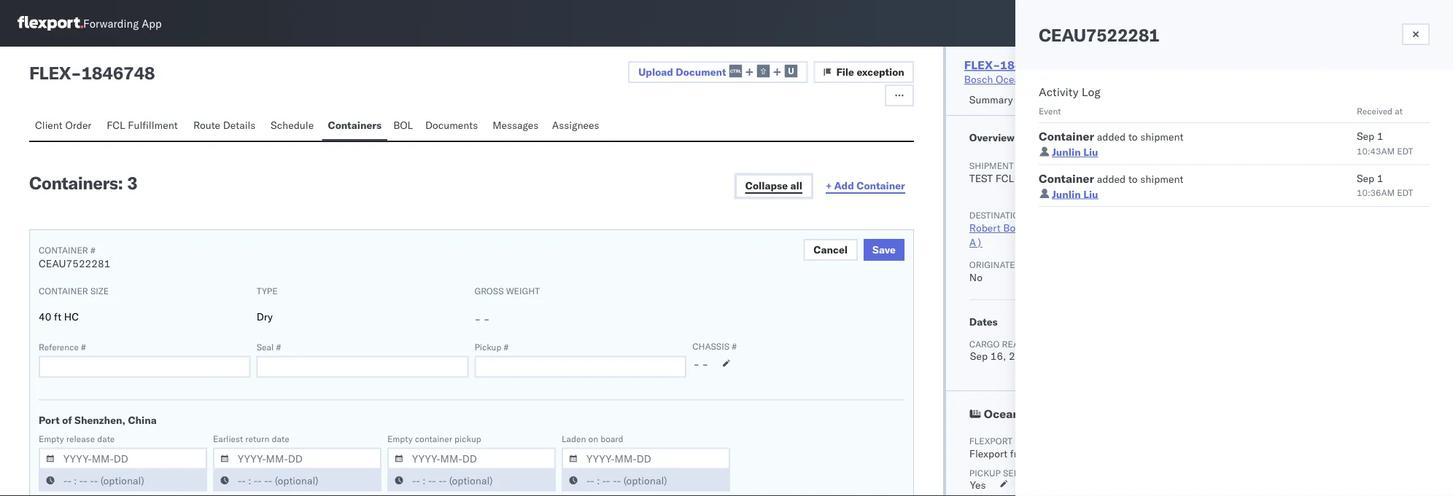Task type: locate. For each thing, give the bounding box(es) containing it.
client order right event
[[1065, 93, 1125, 106]]

robert
[[970, 222, 1001, 235]]

shipment up priority shipment
[[1141, 131, 1184, 143]]

documents button
[[419, 112, 487, 141]]

of
[[62, 414, 72, 427]]

test
[[1029, 73, 1048, 86]]

to
[[1129, 131, 1138, 143], [1129, 173, 1138, 185]]

junlin down event
[[1052, 146, 1081, 159]]

2 horizontal spatial fcl
[[1023, 407, 1045, 422]]

sep 1 10:36am edt
[[1357, 172, 1414, 198]]

flexport. image
[[18, 16, 83, 31]]

bosch down flex- on the top
[[964, 73, 993, 86]]

forwarding app link
[[18, 16, 162, 31]]

1 horizontal spatial pickup
[[970, 468, 1001, 479]]

0 horizontal spatial - -
[[475, 313, 490, 325]]

2 container added to shipment from the top
[[1039, 171, 1184, 186]]

2 junlin from the top
[[1052, 188, 1081, 201]]

added
[[1097, 131, 1126, 143], [1097, 173, 1126, 185]]

# down gross weight
[[504, 342, 509, 353]]

0 horizontal spatial client order
[[35, 119, 91, 132]]

to for sep 1 10:36am edt
[[1129, 173, 1138, 185]]

1 vertical spatial flexport
[[970, 448, 1008, 461]]

None text field
[[257, 356, 469, 378]]

sep
[[1357, 130, 1375, 143], [1357, 172, 1375, 185], [970, 350, 988, 363]]

0 vertical spatial client order
[[1065, 93, 1125, 106]]

0 vertical spatial to
[[1129, 131, 1138, 143]]

shipment for sep 1 10:43am edt
[[1141, 131, 1184, 143]]

1 horizontal spatial order
[[1097, 93, 1125, 106]]

dry
[[257, 310, 273, 323]]

type
[[257, 286, 278, 297]]

-- : -- -- (optional) text field
[[39, 470, 207, 492], [387, 470, 556, 492], [562, 470, 730, 492]]

2 vertical spatial sep
[[970, 350, 988, 363]]

cargo
[[970, 339, 1000, 350]]

to up priority
[[1129, 131, 1138, 143]]

collapse
[[745, 179, 788, 192]]

1 horizontal spatial client
[[1065, 93, 1094, 106]]

ocean inside button
[[984, 407, 1020, 422]]

1 vertical spatial to
[[1129, 173, 1138, 185]]

added up priority
[[1097, 131, 1126, 143]]

1 horizontal spatial bosch
[[1003, 222, 1032, 235]]

return
[[245, 434, 270, 445]]

liu up the suite
[[1084, 188, 1098, 201]]

from
[[1023, 259, 1048, 270]]

1846748 up test
[[1000, 58, 1051, 72]]

junlin liu button down event
[[1052, 146, 1098, 159]]

robert bosch llc (smv suite a) link
[[970, 222, 1109, 249]]

app right 'forwarding' on the left top of page
[[142, 16, 162, 30]]

fcl down shipment
[[996, 172, 1014, 185]]

location inside destination location robert bosch llc (smv suite a)
[[1028, 210, 1071, 221]]

1 horizontal spatial - -
[[693, 358, 709, 371]]

1 inside sep 1 10:36am edt
[[1377, 172, 1384, 185]]

0 vertical spatial client
[[1065, 93, 1094, 106]]

shipment down priority shipment
[[1141, 173, 1184, 185]]

plant
[[1282, 187, 1306, 200]]

0 vertical spatial no
[[1127, 171, 1140, 184]]

date right return
[[272, 434, 289, 445]]

suite
[[1085, 222, 1109, 235]]

sep for sep 1 10:43am edt
[[1357, 130, 1375, 143]]

bosch inside destination location robert bosch llc (smv suite a)
[[1003, 222, 1032, 235]]

1 added from the top
[[1097, 131, 1126, 143]]

date up 2023
[[1033, 339, 1054, 350]]

0 vertical spatial liu
[[1084, 146, 1098, 159]]

yyyy-mm-dd text field down china
[[39, 448, 207, 470]]

priority shipment
[[1126, 160, 1212, 171]]

0 vertical spatial app
[[142, 16, 162, 30]]

junlin liu button for sep 1 10:43am edt
[[1052, 146, 1098, 159]]

container added to shipment up the suite
[[1039, 171, 1184, 186]]

origin location bosch shen zhen taixiang plant
[[1282, 160, 1404, 200]]

1 vertical spatial junlin
[[1052, 188, 1081, 201]]

originates
[[970, 259, 1021, 270]]

1 horizontal spatial -- : -- -- (optional) text field
[[387, 470, 556, 492]]

bosch inside the origin location bosch shen zhen taixiang plant
[[1282, 172, 1311, 185]]

1 horizontal spatial no
[[1127, 171, 1140, 184]]

2 edt from the top
[[1397, 188, 1414, 198]]

2 horizontal spatial yyyy-mm-dd text field
[[387, 448, 556, 470]]

date for empty release date
[[97, 434, 115, 445]]

freight
[[1015, 436, 1052, 447], [1010, 448, 1041, 461]]

yyyy-mm-dd text field for empty container pickup
[[387, 448, 556, 470]]

yyyy-mm-dd text field down pickup on the left
[[387, 448, 556, 470]]

1 vertical spatial junlin liu button
[[1052, 188, 1098, 201]]

overview button
[[946, 116, 1453, 160]]

edt inside sep 1 10:36am edt
[[1397, 188, 1414, 198]]

fcl up flexport freight / bco flexport freight at the bottom of the page
[[1023, 407, 1045, 422]]

# right chassis
[[732, 341, 737, 352]]

1 junlin liu button from the top
[[1052, 146, 1098, 159]]

service
[[1003, 468, 1039, 479]]

reference #
[[39, 342, 86, 353]]

order down flex - 1846748
[[65, 119, 91, 132]]

size
[[90, 286, 109, 297]]

2 vertical spatial shipment
[[1141, 173, 1184, 185]]

0 horizontal spatial no
[[970, 271, 983, 284]]

added for sep 1 10:43am edt
[[1097, 131, 1126, 143]]

client order for leftmost client order button
[[35, 119, 91, 132]]

2 yyyy-mm-dd text field from the left
[[213, 448, 382, 470]]

1 vertical spatial edt
[[1397, 188, 1414, 198]]

pickup #
[[475, 342, 509, 353]]

sep for sep 1 10:36am edt
[[1357, 172, 1375, 185]]

containers button
[[322, 112, 388, 141]]

# inside container # ceau7522281
[[90, 245, 95, 256]]

1 junlin liu from the top
[[1052, 146, 1098, 159]]

client
[[1375, 66, 1403, 78]]

1 edt from the top
[[1397, 146, 1414, 157]]

fcl left fulfillment
[[107, 119, 125, 132]]

0 horizontal spatial empty
[[39, 434, 64, 445]]

fcl
[[107, 119, 125, 132], [996, 172, 1014, 185], [1023, 407, 1045, 422]]

2 to from the top
[[1129, 173, 1138, 185]]

1 horizontal spatial location
[[1315, 160, 1358, 171]]

junlin liu down event
[[1052, 146, 1098, 159]]

0 vertical spatial location
[[1315, 160, 1358, 171]]

0 vertical spatial pickup
[[475, 342, 502, 353]]

2 flexport from the top
[[970, 448, 1008, 461]]

1 vertical spatial location
[[1028, 210, 1071, 221]]

2 vertical spatial bosch
[[1003, 222, 1032, 235]]

2 horizontal spatial date
[[1033, 339, 1054, 350]]

2 empty from the left
[[387, 434, 413, 445]]

client
[[1065, 93, 1094, 106], [35, 119, 63, 132]]

0 horizontal spatial -- : -- -- (optional) text field
[[39, 470, 207, 492]]

client order down "flex"
[[35, 119, 91, 132]]

app
[[142, 16, 162, 30], [1071, 259, 1088, 270]]

liu down log
[[1084, 146, 1098, 159]]

yyyy-mm-dd text field down return
[[213, 448, 382, 470]]

no down priority
[[1127, 171, 1140, 184]]

shipment name test fcl
[[970, 160, 1042, 185]]

0 horizontal spatial fcl
[[107, 119, 125, 132]]

empty left container
[[387, 434, 413, 445]]

0 vertical spatial shipment
[[1141, 131, 1184, 143]]

1 empty from the left
[[39, 434, 64, 445]]

bosch down origin
[[1282, 172, 1311, 185]]

0 horizontal spatial ceau7522281
[[39, 257, 110, 270]]

junlin liu up (smv
[[1052, 188, 1098, 201]]

hc
[[64, 310, 79, 323]]

2 junlin liu button from the top
[[1052, 188, 1098, 201]]

order for leftmost client order button
[[65, 119, 91, 132]]

freight up service
[[1010, 448, 1041, 461]]

0 horizontal spatial client
[[35, 119, 63, 132]]

0 vertical spatial ceau7522281
[[1039, 24, 1160, 46]]

flex - 1846748
[[29, 62, 155, 84]]

2 junlin liu from the top
[[1052, 188, 1098, 201]]

date down shenzhen,
[[97, 434, 115, 445]]

shipment down overview button
[[1167, 160, 1212, 171]]

container
[[1039, 129, 1095, 144], [1039, 171, 1095, 186], [857, 179, 905, 192], [39, 245, 88, 256], [39, 286, 88, 297]]

junlin liu button for sep 1 10:36am edt
[[1052, 188, 1098, 201]]

2023
[[1009, 350, 1034, 363]]

0 horizontal spatial app
[[142, 16, 162, 30]]

pickup service
[[970, 468, 1039, 479]]

-- : -- -- (optional) text field down board
[[562, 470, 730, 492]]

1 vertical spatial no
[[970, 271, 983, 284]]

date
[[1033, 339, 1054, 350], [97, 434, 115, 445], [272, 434, 289, 445]]

date inside cargo ready date sep 16, 2023
[[1033, 339, 1054, 350]]

1 vertical spatial added
[[1097, 173, 1126, 185]]

0 horizontal spatial date
[[97, 434, 115, 445]]

bco
[[1062, 436, 1080, 447]]

upload
[[639, 65, 673, 78]]

1 vertical spatial bosch
[[1282, 172, 1311, 185]]

1 to from the top
[[1129, 131, 1138, 143]]

os
[[1412, 18, 1426, 29]]

junlin liu for sep 1 10:36am edt
[[1052, 188, 1098, 201]]

seal
[[257, 342, 274, 353]]

1 vertical spatial ceau7522281
[[39, 257, 110, 270]]

1 vertical spatial junlin liu
[[1052, 188, 1098, 201]]

#
[[90, 245, 95, 256], [732, 341, 737, 352], [81, 342, 86, 353], [276, 342, 281, 353], [504, 342, 509, 353]]

1 junlin from the top
[[1052, 146, 1081, 159]]

1 vertical spatial client order
[[35, 119, 91, 132]]

1 horizontal spatial fcl
[[996, 172, 1014, 185]]

schedule
[[271, 119, 314, 132]]

container up 40 ft hc
[[39, 286, 88, 297]]

1 inside sep 1 10:43am edt
[[1377, 130, 1384, 143]]

container
[[415, 434, 452, 445]]

fcl fulfillment button
[[101, 112, 187, 141]]

location up llc
[[1028, 210, 1071, 221]]

location for llc
[[1028, 210, 1071, 221]]

0 vertical spatial 1
[[1377, 130, 1384, 143]]

weight
[[506, 286, 540, 297]]

1 vertical spatial sep
[[1357, 172, 1375, 185]]

pickup for pickup #
[[475, 342, 502, 353]]

location for zhen
[[1315, 160, 1358, 171]]

1 horizontal spatial yyyy-mm-dd text field
[[213, 448, 382, 470]]

cargo ready date sep 16, 2023
[[970, 339, 1054, 363]]

0 vertical spatial flexport
[[970, 436, 1013, 447]]

0 vertical spatial added
[[1097, 131, 1126, 143]]

empty down port on the bottom left
[[39, 434, 64, 445]]

sep up "10:43am"
[[1357, 130, 1375, 143]]

1 vertical spatial app
[[1071, 259, 1088, 270]]

0 horizontal spatial pickup
[[475, 342, 502, 353]]

earliest return date
[[213, 434, 289, 445]]

fcl inside shipment name test fcl
[[996, 172, 1014, 185]]

sep down cargo
[[970, 350, 988, 363]]

edt for sep 1 10:36am edt
[[1397, 188, 1414, 198]]

0 horizontal spatial yyyy-mm-dd text field
[[39, 448, 207, 470]]

view
[[1336, 66, 1359, 78]]

1 vertical spatial order
[[65, 119, 91, 132]]

ocean fcl button
[[946, 392, 1453, 436]]

-- : -- -- (optional) text field down pickup on the left
[[387, 470, 556, 492]]

container inside container # ceau7522281
[[39, 245, 88, 256]]

bosch down destination
[[1003, 222, 1032, 235]]

1 horizontal spatial app
[[1071, 259, 1088, 270]]

edt inside sep 1 10:43am edt
[[1397, 146, 1414, 157]]

ocean down the flex-1846748 link
[[996, 73, 1026, 86]]

received at
[[1357, 105, 1403, 116]]

-- : -- -- (optional) text field
[[213, 470, 382, 492]]

client order button
[[1059, 87, 1131, 115], [29, 112, 101, 141]]

junlin up (smv
[[1052, 188, 1081, 201]]

no down originates
[[970, 271, 983, 284]]

2 horizontal spatial -- : -- -- (optional) text field
[[562, 470, 730, 492]]

ceau7522281
[[1039, 24, 1160, 46], [39, 257, 110, 270]]

2 added from the top
[[1097, 173, 1126, 185]]

freight left /
[[1015, 436, 1052, 447]]

0 vertical spatial edt
[[1397, 146, 1414, 157]]

1 yyyy-mm-dd text field from the left
[[39, 448, 207, 470]]

ocean up flexport freight / bco flexport freight at the bottom of the page
[[984, 407, 1020, 422]]

0 horizontal spatial bosch
[[964, 73, 993, 86]]

1 vertical spatial container added to shipment
[[1039, 171, 1184, 186]]

route details
[[193, 119, 256, 132]]

1 horizontal spatial client order
[[1065, 93, 1125, 106]]

3 -- : -- -- (optional) text field from the left
[[562, 470, 730, 492]]

1 up '10:36am'
[[1377, 172, 1384, 185]]

1 horizontal spatial date
[[272, 434, 289, 445]]

# right reference
[[81, 342, 86, 353]]

junlin
[[1052, 146, 1081, 159], [1052, 188, 1081, 201]]

sep inside sep 1 10:43am edt
[[1357, 130, 1375, 143]]

# right 'seal'
[[276, 342, 281, 353]]

flex-1846748
[[964, 58, 1051, 72]]

client right event
[[1065, 93, 1094, 106]]

YYYY-MM-DD text field
[[39, 448, 207, 470], [213, 448, 382, 470], [387, 448, 556, 470]]

0 horizontal spatial client order button
[[29, 112, 101, 141]]

container added to shipment up priority
[[1039, 129, 1184, 144]]

to down priority
[[1129, 173, 1138, 185]]

0 vertical spatial order
[[1097, 93, 1125, 106]]

overview
[[970, 131, 1015, 144]]

2 liu from the top
[[1084, 188, 1098, 201]]

1 container added to shipment from the top
[[1039, 129, 1184, 144]]

1 vertical spatial - -
[[693, 358, 709, 371]]

- - down gross
[[475, 313, 490, 325]]

as
[[1362, 66, 1373, 78]]

2 vertical spatial fcl
[[1023, 407, 1045, 422]]

file
[[837, 66, 854, 78]]

order for rightmost client order button
[[1097, 93, 1125, 106]]

sep up '10:36am'
[[1357, 172, 1375, 185]]

1846748 down forwarding app at top left
[[81, 62, 155, 84]]

app right smb
[[1071, 259, 1088, 270]]

0 vertical spatial junlin liu
[[1052, 146, 1098, 159]]

2 -- : -- -- (optional) text field from the left
[[387, 470, 556, 492]]

edt down taixiang
[[1397, 188, 1414, 198]]

ceau7522281 up log
[[1039, 24, 1160, 46]]

1 up "10:43am"
[[1377, 130, 1384, 143]]

summary
[[970, 93, 1013, 106]]

0 horizontal spatial order
[[65, 119, 91, 132]]

0 vertical spatial sep
[[1357, 130, 1375, 143]]

1 horizontal spatial 1846748
[[1000, 58, 1051, 72]]

# for seal #
[[276, 342, 281, 353]]

2 1 from the top
[[1377, 172, 1384, 185]]

edt
[[1397, 146, 1414, 157], [1397, 188, 1414, 198]]

1 vertical spatial liu
[[1084, 188, 1098, 201]]

fulfillment
[[128, 119, 178, 132]]

ocean
[[996, 73, 1026, 86], [984, 407, 1020, 422]]

location up shen
[[1315, 160, 1358, 171]]

1 liu from the top
[[1084, 146, 1098, 159]]

container down event
[[1039, 129, 1095, 144]]

junlin liu button up (smv
[[1052, 188, 1098, 201]]

0 vertical spatial junlin liu button
[[1052, 146, 1098, 159]]

junlin liu button
[[1052, 146, 1098, 159], [1052, 188, 1098, 201]]

1 -- : -- -- (optional) text field from the left
[[39, 470, 207, 492]]

collapse all
[[745, 179, 803, 192]]

file exception
[[837, 66, 905, 78]]

1 vertical spatial ocean
[[984, 407, 1020, 422]]

edt right "10:43am"
[[1397, 146, 1414, 157]]

order right activity
[[1097, 93, 1125, 106]]

container right add
[[857, 179, 905, 192]]

sep inside sep 1 10:36am edt
[[1357, 172, 1375, 185]]

3 yyyy-mm-dd text field from the left
[[387, 448, 556, 470]]

pickup down gross
[[475, 342, 502, 353]]

1
[[1377, 130, 1384, 143], [1377, 172, 1384, 185]]

container size
[[39, 286, 109, 297]]

collapse all button
[[737, 175, 811, 197]]

1 vertical spatial pickup
[[970, 468, 1001, 479]]

container added to shipment for sep 1 10:43am edt
[[1039, 129, 1184, 144]]

10:36am
[[1357, 188, 1395, 198]]

1 vertical spatial 1
[[1377, 172, 1384, 185]]

- - down chassis
[[693, 358, 709, 371]]

client down "flex"
[[35, 119, 63, 132]]

1 vertical spatial fcl
[[996, 172, 1014, 185]]

0 horizontal spatial location
[[1028, 210, 1071, 221]]

1 horizontal spatial empty
[[387, 434, 413, 445]]

0 vertical spatial junlin
[[1052, 146, 1081, 159]]

-- : -- -- (optional) text field down release
[[39, 470, 207, 492]]

location inside the origin location bosch shen zhen taixiang plant
[[1315, 160, 1358, 171]]

None text field
[[39, 356, 251, 378], [475, 356, 687, 378], [39, 356, 251, 378], [475, 356, 687, 378]]

log
[[1082, 85, 1101, 99]]

details
[[223, 119, 256, 132]]

summary button
[[964, 87, 1022, 115]]

earliest
[[213, 434, 243, 445]]

ceau7522281 up container size on the left bottom of page
[[39, 257, 110, 270]]

1 1 from the top
[[1377, 130, 1384, 143]]

2 horizontal spatial bosch
[[1282, 172, 1311, 185]]

container # ceau7522281
[[39, 245, 110, 270]]

1 vertical spatial client
[[35, 119, 63, 132]]

pickup up yes
[[970, 468, 1001, 479]]

schedule button
[[265, 112, 322, 141]]

junlin liu
[[1052, 146, 1098, 159], [1052, 188, 1098, 201]]

1846748
[[1000, 58, 1051, 72], [81, 62, 155, 84]]

# up size
[[90, 245, 95, 256]]

-
[[71, 62, 81, 84], [475, 313, 481, 325], [484, 313, 490, 325], [693, 358, 700, 371], [702, 358, 709, 371]]

0 vertical spatial container added to shipment
[[1039, 129, 1184, 144]]

container up container size on the left bottom of page
[[39, 245, 88, 256]]

-- : -- -- (optional) text field for board
[[562, 470, 730, 492]]

1 horizontal spatial ceau7522281
[[1039, 24, 1160, 46]]

bol button
[[388, 112, 419, 141]]

added down priority
[[1097, 173, 1126, 185]]



Task type: vqa. For each thing, say whether or not it's contained in the screenshot.
date
yes



Task type: describe. For each thing, give the bounding box(es) containing it.
view as client button
[[1313, 61, 1413, 83]]

bosch shen zhen taixiang plant link
[[1282, 172, 1404, 200]]

YYYY-MM-DD text field
[[562, 448, 730, 470]]

junlin for sep 1 10:43am edt
[[1052, 146, 1081, 159]]

bosch ocean test
[[964, 73, 1048, 86]]

date for cargo ready date sep 16, 2023
[[1033, 339, 1054, 350]]

container up (smv
[[1039, 171, 1095, 186]]

port
[[39, 414, 60, 427]]

client for rightmost client order button
[[1065, 93, 1094, 106]]

upload document button
[[628, 61, 808, 83]]

1 for sep 1 10:43am edt
[[1377, 130, 1384, 143]]

reference
[[39, 342, 79, 353]]

+
[[826, 179, 832, 192]]

flex-1846748 link
[[964, 58, 1051, 72]]

on
[[588, 434, 598, 445]]

junlin for sep 1 10:36am edt
[[1052, 188, 1081, 201]]

0 vertical spatial bosch
[[964, 73, 993, 86]]

yyyy-mm-dd text field for earliest return date
[[213, 448, 382, 470]]

flex-
[[964, 58, 1000, 72]]

received
[[1357, 105, 1393, 116]]

cancel
[[814, 244, 848, 256]]

40 ft hc
[[39, 310, 79, 323]]

route details button
[[187, 112, 265, 141]]

0 vertical spatial freight
[[1015, 436, 1052, 447]]

0 vertical spatial ocean
[[996, 73, 1026, 86]]

# for container # ceau7522281
[[90, 245, 95, 256]]

at
[[1395, 105, 1403, 116]]

all
[[791, 179, 803, 192]]

date for earliest return date
[[272, 434, 289, 445]]

empty for empty release date
[[39, 434, 64, 445]]

origin
[[1282, 160, 1313, 171]]

containers: 3
[[29, 172, 137, 194]]

yes
[[970, 479, 986, 492]]

work
[[1028, 93, 1052, 106]]

/
[[1054, 436, 1059, 447]]

1 flexport from the top
[[970, 436, 1013, 447]]

gross
[[475, 286, 504, 297]]

40
[[39, 310, 51, 323]]

instructions
[[1325, 210, 1387, 221]]

work button
[[1022, 87, 1059, 115]]

flexport freight / bco flexport freight
[[970, 436, 1080, 461]]

event
[[1039, 105, 1061, 116]]

empty release date
[[39, 434, 115, 445]]

no inside originates from smb app no
[[970, 271, 983, 284]]

app inside originates from smb app no
[[1071, 259, 1088, 270]]

shenzhen,
[[75, 414, 125, 427]]

originates from smb app no
[[970, 259, 1088, 284]]

view as client
[[1336, 66, 1403, 78]]

shen
[[1314, 172, 1338, 185]]

added for sep 1 10:36am edt
[[1097, 173, 1126, 185]]

containers
[[328, 119, 382, 132]]

0 horizontal spatial 1846748
[[81, 62, 155, 84]]

client for leftmost client order button
[[35, 119, 63, 132]]

empty container pickup
[[387, 434, 481, 445]]

# for pickup #
[[504, 342, 509, 353]]

sep inside cargo ready date sep 16, 2023
[[970, 350, 988, 363]]

assignees
[[552, 119, 599, 132]]

client order for rightmost client order button
[[1065, 93, 1125, 106]]

Search Shipments (/) text field
[[1174, 12, 1315, 34]]

container inside button
[[857, 179, 905, 192]]

1 for sep 1 10:36am edt
[[1377, 172, 1384, 185]]

assignees button
[[546, 112, 608, 141]]

exception
[[857, 66, 905, 78]]

laden on board
[[562, 434, 624, 445]]

release
[[66, 434, 95, 445]]

-- : -- -- (optional) text field for pickup
[[387, 470, 556, 492]]

chassis #
[[693, 341, 737, 352]]

sep 1 10:43am edt
[[1357, 130, 1414, 157]]

edt for sep 1 10:43am edt
[[1397, 146, 1414, 157]]

smb
[[1050, 259, 1069, 270]]

container added to shipment for sep 1 10:36am edt
[[1039, 171, 1184, 186]]

1 vertical spatial shipment
[[1167, 160, 1212, 171]]

# for chassis #
[[732, 341, 737, 352]]

yyyy-mm-dd text field for empty release date
[[39, 448, 207, 470]]

1 horizontal spatial client order button
[[1059, 87, 1131, 115]]

pickup
[[455, 434, 481, 445]]

os button
[[1402, 7, 1436, 40]]

china
[[128, 414, 157, 427]]

shipment for sep 1 10:36am edt
[[1141, 173, 1184, 185]]

laden
[[562, 434, 586, 445]]

to for sep 1 10:43am edt
[[1129, 131, 1138, 143]]

upload document
[[639, 65, 726, 78]]

ready
[[1002, 339, 1030, 350]]

empty for empty container pickup
[[387, 434, 413, 445]]

a)
[[970, 236, 983, 249]]

document
[[676, 65, 726, 78]]

containers:
[[29, 172, 123, 194]]

name
[[1016, 160, 1042, 171]]

+ add container button
[[817, 175, 914, 197]]

messages
[[493, 119, 539, 132]]

3
[[127, 172, 137, 194]]

pickup for pickup service
[[970, 468, 1001, 479]]

bosch ocean test link
[[964, 72, 1048, 87]]

fcl fulfillment
[[107, 119, 178, 132]]

board
[[601, 434, 624, 445]]

forwarding
[[83, 16, 139, 30]]

-- : -- -- (optional) text field for date
[[39, 470, 207, 492]]

junlin liu for sep 1 10:43am edt
[[1052, 146, 1098, 159]]

liu for sep 1 10:43am edt
[[1084, 146, 1098, 159]]

booking instructions
[[1282, 210, 1387, 221]]

save
[[873, 244, 896, 256]]

10:43am
[[1357, 146, 1395, 157]]

1 vertical spatial freight
[[1010, 448, 1041, 461]]

# for reference #
[[81, 342, 86, 353]]

0 vertical spatial - -
[[475, 313, 490, 325]]

0 vertical spatial fcl
[[107, 119, 125, 132]]

liu for sep 1 10:36am edt
[[1084, 188, 1098, 201]]

documents
[[425, 119, 478, 132]]

messages button
[[487, 112, 546, 141]]

16,
[[991, 350, 1006, 363]]

forwarding app
[[83, 16, 162, 30]]



